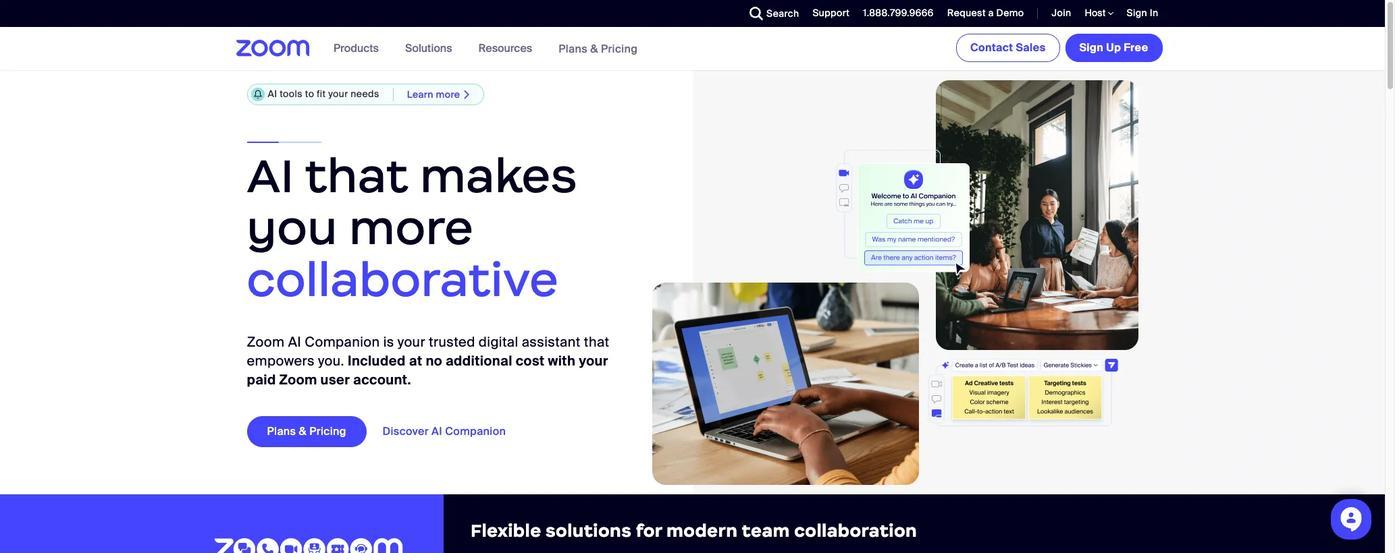 Task type: locate. For each thing, give the bounding box(es) containing it.
your right fit
[[329, 88, 348, 100]]

request a demo link
[[938, 0, 1028, 27], [948, 7, 1024, 19]]

pricing
[[601, 42, 638, 56], [310, 425, 346, 439]]

solutions button
[[405, 27, 458, 70]]

discover ai companion link
[[383, 417, 526, 448]]

collaboration
[[795, 521, 917, 543]]

companion for zoom
[[305, 334, 380, 352]]

1 horizontal spatial pricing
[[601, 42, 638, 56]]

ai tools to fit your needs
[[268, 88, 379, 100]]

1 vertical spatial your
[[398, 334, 426, 352]]

more
[[436, 88, 460, 100], [349, 198, 474, 257]]

support link
[[803, 0, 853, 27], [813, 7, 850, 19]]

0 horizontal spatial plans & pricing
[[267, 425, 346, 439]]

zoom interface icon image
[[703, 150, 970, 276], [929, 359, 1118, 427]]

flexible solutions for modern team collaboration
[[471, 521, 917, 543]]

user
[[321, 372, 350, 389]]

additional
[[446, 353, 513, 370]]

join link
[[1042, 0, 1075, 27], [1052, 7, 1072, 19]]

1 vertical spatial plans & pricing
[[267, 425, 346, 439]]

sign
[[1127, 7, 1148, 19], [1080, 41, 1104, 55]]

needs
[[351, 88, 379, 100]]

paid
[[247, 372, 276, 389]]

your up at
[[398, 334, 426, 352]]

zoom
[[247, 334, 285, 352], [279, 372, 317, 389]]

zoom down empowers
[[279, 372, 317, 389]]

product information navigation
[[324, 27, 648, 71]]

zoom logo image
[[236, 40, 310, 57]]

1 vertical spatial that
[[584, 334, 610, 352]]

companion
[[305, 334, 380, 352], [445, 425, 506, 439]]

products button
[[334, 27, 385, 70]]

plans & pricing link
[[559, 42, 638, 56], [559, 42, 638, 56], [247, 417, 367, 448]]

ai inside ai that makes you more
[[247, 147, 294, 205]]

0 vertical spatial zoom
[[247, 334, 285, 352]]

0 vertical spatial plans
[[559, 42, 588, 56]]

solutions
[[405, 41, 452, 55]]

0 vertical spatial that
[[305, 147, 409, 205]]

modern
[[667, 521, 738, 543]]

1 horizontal spatial that
[[584, 334, 610, 352]]

zoom ai companion is your trusted digital assistant that empowers you.
[[247, 334, 610, 370]]

sign left 'in'
[[1127, 7, 1148, 19]]

1 horizontal spatial companion
[[445, 425, 506, 439]]

companion inside discover ai companion link
[[445, 425, 506, 439]]

plans
[[559, 42, 588, 56], [267, 425, 296, 439]]

makes
[[420, 147, 578, 205]]

empowers
[[247, 353, 315, 370]]

solutions
[[546, 521, 632, 543]]

included at no additional cost with your paid zoom user account.
[[247, 353, 608, 389]]

0 vertical spatial plans & pricing
[[559, 42, 638, 56]]

2 vertical spatial your
[[579, 353, 608, 370]]

sign in
[[1127, 7, 1159, 19]]

0 vertical spatial companion
[[305, 334, 380, 352]]

ai inside the zoom ai companion is your trusted digital assistant that empowers you.
[[288, 334, 301, 352]]

collaborative
[[247, 250, 559, 309]]

sign in link
[[1117, 0, 1166, 27], [1127, 7, 1159, 19]]

companion inside the zoom ai companion is your trusted digital assistant that empowers you.
[[305, 334, 380, 352]]

sign left the up
[[1080, 41, 1104, 55]]

main content
[[0, 27, 1386, 554]]

1 vertical spatial more
[[349, 198, 474, 257]]

a
[[989, 7, 994, 19]]

your for is
[[398, 334, 426, 352]]

flexible
[[471, 521, 542, 543]]

2 horizontal spatial your
[[579, 353, 608, 370]]

that
[[305, 147, 409, 205], [584, 334, 610, 352]]

0 horizontal spatial that
[[305, 147, 409, 205]]

1 horizontal spatial plans
[[559, 42, 588, 56]]

host
[[1085, 7, 1108, 19]]

1 horizontal spatial sign
[[1127, 7, 1148, 19]]

0 horizontal spatial pricing
[[310, 425, 346, 439]]

0 horizontal spatial your
[[329, 88, 348, 100]]

1.888.799.9666
[[863, 7, 934, 19]]

0 horizontal spatial plans
[[267, 425, 296, 439]]

demo
[[997, 7, 1024, 19]]

plans down paid
[[267, 425, 296, 439]]

banner
[[220, 27, 1166, 71]]

join
[[1052, 7, 1072, 19]]

you
[[247, 198, 338, 257]]

main content containing ai that makes you more
[[0, 27, 1386, 554]]

plans & pricing
[[559, 42, 638, 56], [267, 425, 346, 439]]

1.888.799.9666 button
[[853, 0, 938, 27], [863, 7, 934, 19]]

0 horizontal spatial companion
[[305, 334, 380, 352]]

1 vertical spatial plans
[[267, 425, 296, 439]]

banner containing contact sales
[[220, 27, 1166, 71]]

0 vertical spatial pricing
[[601, 42, 638, 56]]

1 horizontal spatial &
[[591, 42, 598, 56]]

1 vertical spatial sign
[[1080, 41, 1104, 55]]

0 vertical spatial your
[[329, 88, 348, 100]]

your
[[329, 88, 348, 100], [398, 334, 426, 352], [579, 353, 608, 370]]

your for fit
[[329, 88, 348, 100]]

request
[[948, 7, 986, 19]]

to
[[305, 88, 314, 100]]

0 vertical spatial zoom interface icon image
[[703, 150, 970, 276]]

sign inside button
[[1080, 41, 1104, 55]]

assistant
[[522, 334, 581, 352]]

0 vertical spatial sign
[[1127, 7, 1148, 19]]

1 vertical spatial &
[[299, 425, 307, 439]]

digital
[[479, 334, 519, 352]]

plans inside product information navigation
[[559, 42, 588, 56]]

1 vertical spatial zoom
[[279, 372, 317, 389]]

that inside the zoom ai companion is your trusted digital assistant that empowers you.
[[584, 334, 610, 352]]

ai
[[268, 88, 277, 100], [247, 147, 294, 205], [288, 334, 301, 352], [432, 425, 443, 439]]

zoom unified communication platform image
[[214, 539, 403, 554]]

pricing inside product information navigation
[[601, 42, 638, 56]]

0 vertical spatial &
[[591, 42, 598, 56]]

your inside the zoom ai companion is your trusted digital assistant that empowers you.
[[398, 334, 426, 352]]

1 horizontal spatial your
[[398, 334, 426, 352]]

&
[[591, 42, 598, 56], [299, 425, 307, 439]]

your right the with
[[579, 353, 608, 370]]

1 vertical spatial companion
[[445, 425, 506, 439]]

plans right "resources" 'dropdown button'
[[559, 42, 588, 56]]

1 horizontal spatial plans & pricing
[[559, 42, 638, 56]]

sign up free button
[[1066, 34, 1163, 62]]

up
[[1107, 41, 1122, 55]]

0 horizontal spatial sign
[[1080, 41, 1104, 55]]

your inside included at no additional cost with your paid zoom user account.
[[579, 353, 608, 370]]

right image
[[460, 89, 474, 100]]

zoom up empowers
[[247, 334, 285, 352]]

tools
[[280, 88, 303, 100]]



Task type: describe. For each thing, give the bounding box(es) containing it.
0 vertical spatial more
[[436, 88, 460, 100]]

search
[[767, 7, 799, 20]]

plans & pricing inside product information navigation
[[559, 42, 638, 56]]

request a demo
[[948, 7, 1024, 19]]

join link left 'host'
[[1042, 0, 1075, 27]]

you.
[[318, 353, 344, 370]]

sign up free
[[1080, 41, 1149, 55]]

meetings navigation
[[954, 27, 1166, 65]]

1 vertical spatial pricing
[[310, 425, 346, 439]]

zoom inside included at no additional cost with your paid zoom user account.
[[279, 372, 317, 389]]

more inside ai that makes you more
[[349, 198, 474, 257]]

discover
[[383, 425, 429, 439]]

account.
[[353, 372, 411, 389]]

at
[[409, 353, 423, 370]]

cost
[[516, 353, 545, 370]]

contact sales
[[971, 41, 1046, 55]]

contact sales link
[[957, 34, 1060, 62]]

discover ai companion
[[383, 425, 506, 439]]

that inside ai that makes you more
[[305, 147, 409, 205]]

with
[[548, 353, 576, 370]]

resources
[[479, 41, 532, 55]]

no
[[426, 353, 443, 370]]

1 vertical spatial zoom interface icon image
[[929, 359, 1118, 427]]

products
[[334, 41, 379, 55]]

fit
[[317, 88, 326, 100]]

search button
[[740, 0, 803, 27]]

sign for sign in
[[1127, 7, 1148, 19]]

sign for sign up free
[[1080, 41, 1104, 55]]

zoom inside the zoom ai companion is your trusted digital assistant that empowers you.
[[247, 334, 285, 352]]

for
[[636, 521, 663, 543]]

host button
[[1085, 7, 1114, 20]]

in
[[1150, 7, 1159, 19]]

join link up the meetings navigation
[[1052, 7, 1072, 19]]

& inside product information navigation
[[591, 42, 598, 56]]

trusted
[[429, 334, 475, 352]]

sales
[[1016, 41, 1046, 55]]

included
[[348, 353, 406, 370]]

0 horizontal spatial &
[[299, 425, 307, 439]]

contact
[[971, 41, 1014, 55]]

support
[[813, 7, 850, 19]]

is
[[383, 334, 394, 352]]

companion for discover
[[445, 425, 506, 439]]

team
[[742, 521, 790, 543]]

learn more
[[407, 88, 460, 100]]

resources button
[[479, 27, 539, 70]]

learn
[[407, 88, 434, 100]]

ai that makes you more
[[247, 147, 578, 257]]

free
[[1124, 41, 1149, 55]]



Task type: vqa. For each thing, say whether or not it's contained in the screenshot.
third heading from right
no



